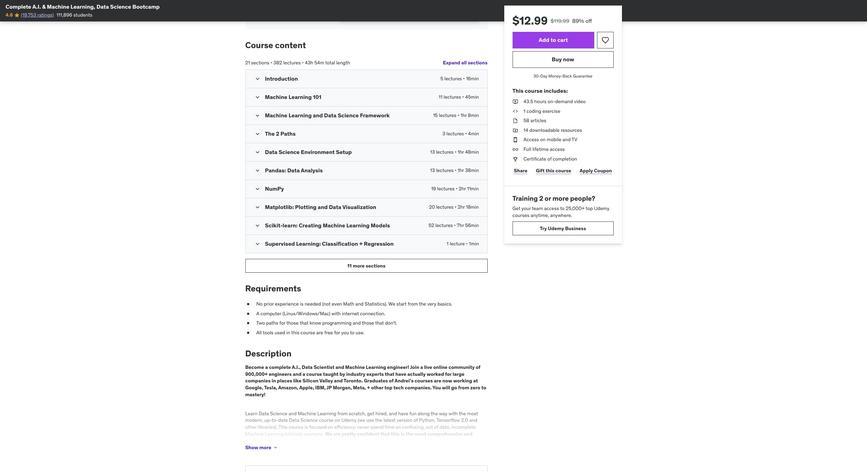 Task type: vqa. For each thing, say whether or not it's contained in the screenshot.


Task type: describe. For each thing, give the bounding box(es) containing it.
industry
[[347, 371, 366, 378]]

don't.
[[385, 320, 398, 327]]

engineers
[[269, 371, 292, 378]]

0 vertical spatial we
[[389, 301, 396, 307]]

13 for data science environment setup
[[431, 149, 435, 155]]

38min
[[466, 167, 479, 174]]

udemy inside training 2 or more people? get your team access to 25,000+ top udemy courses anytime, anywhere.
[[595, 205, 610, 212]]

1 horizontal spatial this
[[513, 87, 524, 94]]

graduates of andrei's courses are now working at google, tesla, amazon, apple, ibm, jp morgan, meta, + other top tech companies. you will go from zero to mastery!
[[245, 378, 487, 398]]

11 more sections button
[[245, 259, 488, 273]]

tv
[[572, 137, 578, 143]]

learning,
[[71, 3, 95, 10]]

(19,753 ratings)
[[21, 12, 54, 18]]

certificate
[[524, 156, 547, 162]]

and inside we are pretty confident that this is the most comprehensive and modern course you will find on the subject anywhere (bold statement, we know).
[[464, 431, 473, 437]]

become a complete a.i., data scientist and machine learning engineer! join a live online community of 900,000+ engineers and a course taught by industry experts that have actually worked for large companies in places like silicon valley and toronto.
[[245, 365, 481, 384]]

pretty
[[342, 431, 356, 437]]

machine up focused
[[298, 411, 317, 417]]

machine down the introduction
[[265, 94, 288, 101]]

11 for 11 lectures • 45min
[[439, 94, 443, 100]]

experience
[[275, 301, 299, 307]]

xsmall image for two
[[245, 320, 251, 327]]

xsmall image for 43.5
[[513, 98, 519, 105]]

setup
[[336, 149, 352, 156]]

video
[[575, 98, 586, 105]]

framework
[[360, 112, 390, 119]]

used
[[275, 330, 285, 336]]

training
[[513, 194, 538, 203]]

and right math
[[356, 301, 364, 307]]

learning down libraries).
[[265, 431, 284, 437]]

other inside learn data science and machine learning from scratch, get hired, and have fun along the way with the most modern, up-to-date data science course on udemy (we use the latest version of python, tensorflow 2.0 and other libraries). this course is focused on efficiency: never spend time on confusing, out of date, incomplete machine learning tutorials anymore.
[[245, 424, 257, 431]]

30-day money-back guarantee
[[534, 73, 593, 79]]

length
[[337, 59, 350, 66]]

(not
[[322, 301, 331, 307]]

small image for numpy
[[254, 186, 261, 193]]

sections for expand all sections
[[468, 60, 488, 66]]

all
[[462, 60, 467, 66]]

science up focused
[[301, 418, 318, 424]]

• left the 382
[[271, 59, 273, 66]]

0 horizontal spatial a
[[265, 365, 268, 371]]

courses inside training 2 or more people? get your team access to 25,000+ top udemy courses anytime, anywhere.
[[513, 212, 530, 218]]

and up "by"
[[336, 365, 345, 371]]

on inside we are pretty confident that this is the most comprehensive and modern course you will find on the subject anywhere (bold statement, we know).
[[310, 438, 316, 444]]

working
[[454, 378, 473, 384]]

on up full lifetime access
[[541, 137, 546, 143]]

11min
[[468, 186, 479, 192]]

xsmall image for certificate
[[513, 156, 519, 163]]

more inside training 2 or more people? get your team access to 25,000+ top udemy courses anytime, anywhere.
[[553, 194, 569, 203]]

lectures for introduction
[[445, 76, 462, 82]]

to inside graduates of andrei's courses are now working at google, tesla, amazon, apple, ibm, jp morgan, meta, + other top tech companies. you will go from zero to mastery!
[[482, 385, 487, 391]]

now inside graduates of andrei's courses are now working at google, tesla, amazon, apple, ibm, jp morgan, meta, + other top tech companies. you will go from zero to mastery!
[[443, 378, 453, 384]]

companies
[[245, 378, 271, 384]]

very
[[428, 301, 437, 307]]

more for 11 more sections
[[353, 263, 365, 269]]

of inside the become a complete a.i., data scientist and machine learning engineer! join a live online community of 900,000+ engineers and a course taught by industry experts that have actually worked for large companies in places like silicon valley and toronto.
[[476, 365, 481, 371]]

plotting
[[295, 204, 317, 211]]

the up we
[[406, 431, 414, 437]]

this inside gift this course link
[[546, 168, 555, 174]]

off
[[586, 17, 593, 24]]

and down 101
[[313, 112, 323, 119]]

to inside training 2 or more people? get your team access to 25,000+ top udemy courses anytime, anywhere.
[[561, 205, 565, 212]]

machine up modern
[[245, 431, 264, 437]]

more for show more
[[260, 445, 272, 451]]

free
[[325, 330, 333, 336]]

matplotlib: plotting and data visualization
[[265, 204, 377, 211]]

add to cart button
[[513, 32, 595, 49]]

the down anymore.
[[317, 438, 325, 444]]

lectures right the 382
[[284, 59, 301, 66]]

that inside we are pretty confident that this is the most comprehensive and modern course you will find on the subject anywhere (bold statement, we know).
[[381, 431, 390, 437]]

111,896 students
[[57, 12, 92, 18]]

a.i.,
[[292, 365, 301, 371]]

• for data science environment setup
[[455, 149, 457, 155]]

top inside training 2 or more people? get your team access to 25,000+ top udemy courses anytime, anywhere.
[[586, 205, 594, 212]]

experts
[[367, 371, 384, 378]]

efficiency:
[[335, 424, 356, 431]]

lectures for pandas: data analysis
[[437, 167, 454, 174]]

add
[[539, 37, 550, 43]]

course content
[[245, 40, 306, 50]]

and left tv
[[563, 137, 571, 143]]

xsmall image for access
[[513, 137, 519, 143]]

382
[[274, 59, 282, 66]]

of up the confusing,
[[414, 418, 418, 424]]

places
[[277, 378, 292, 384]]

of down full lifetime access
[[548, 156, 552, 162]]

1hr for setup
[[458, 149, 464, 155]]

connection.
[[360, 311, 386, 317]]

2 for training
[[540, 194, 544, 203]]

course inside the become a complete a.i., data scientist and machine learning engineer! join a live online community of 900,000+ engineers and a course taught by industry experts that have actually worked for large companies in places like silicon valley and toronto.
[[307, 371, 322, 378]]

in inside the become a complete a.i., data scientist and machine learning engineer! join a live online community of 900,000+ engineers and a course taught by industry experts that have actually worked for large companies in places like silicon valley and toronto.
[[272, 378, 276, 384]]

• for numpy
[[456, 186, 458, 192]]

1 those from the left
[[287, 320, 299, 327]]

on right focused
[[328, 424, 333, 431]]

machine up the 2 paths
[[265, 112, 288, 119]]

learning down visualization
[[347, 222, 370, 229]]

machine up 111,896
[[47, 3, 69, 10]]

this inside learn data science and machine learning from scratch, get hired, and have fun along the way with the most modern, up-to-date data science course on udemy (we use the latest version of python, tensorflow 2.0 and other libraries). this course is focused on efficiency: never spend time on confusing, out of date, incomplete machine learning tutorials anymore.
[[279, 424, 288, 431]]

confusing,
[[403, 424, 425, 431]]

silicon
[[303, 378, 319, 384]]

14
[[524, 127, 529, 133]]

a computer (linux/windows/mac) with internet connection.
[[257, 311, 386, 317]]

• for introduction
[[464, 76, 465, 82]]

small image for machine learning 101
[[254, 94, 261, 101]]

are inside we are pretty confident that this is the most comprehensive and modern course you will find on the subject anywhere (bold statement, we know).
[[334, 431, 341, 437]]

sections for 11 more sections
[[366, 263, 386, 269]]

even
[[332, 301, 342, 307]]

all tools used in this course are free for you to use.
[[257, 330, 365, 336]]

students
[[73, 12, 92, 18]]

science down paths on the left top of the page
[[279, 149, 300, 156]]

to left use.
[[350, 330, 355, 336]]

articles
[[531, 118, 547, 124]]

scientist
[[314, 365, 335, 371]]

scikit-learn: creating machine learning models
[[265, 222, 390, 229]]

from inside graduates of andrei's courses are now working at google, tesla, amazon, apple, ibm, jp morgan, meta, + other top tech companies. you will go from zero to mastery!
[[459, 385, 470, 391]]

lectures for machine learning and data science framework
[[439, 112, 457, 119]]

learning inside the become a complete a.i., data scientist and machine learning engineer! join a live online community of 900,000+ engineers and a course taught by industry experts that have actually worked for large companies in places like silicon valley and toronto.
[[366, 365, 387, 371]]

confident
[[357, 431, 380, 437]]

amazon,
[[278, 385, 299, 391]]

hours
[[535, 98, 547, 105]]

on right time at the bottom of the page
[[396, 424, 401, 431]]

learn:
[[283, 222, 298, 229]]

mobile
[[547, 137, 562, 143]]

21
[[245, 59, 250, 66]]

course up 43.5 at top right
[[525, 87, 543, 94]]

+ inside graduates of andrei's courses are now working at google, tesla, amazon, apple, ibm, jp morgan, meta, + other top tech companies. you will go from zero to mastery!
[[367, 385, 370, 391]]

2 horizontal spatial a
[[421, 365, 424, 371]]

course down completion
[[556, 168, 572, 174]]

lectures for the 2 paths
[[447, 131, 464, 137]]

lectures for data science environment setup
[[437, 149, 454, 155]]

89%
[[573, 17, 585, 24]]

date,
[[440, 424, 451, 431]]

1 horizontal spatial for
[[334, 330, 340, 336]]

learning up focused
[[318, 411, 337, 417]]

you inside we are pretty confident that this is the most comprehensive and modern course you will find on the subject anywhere (bold statement, we know).
[[281, 438, 290, 444]]

is inside we are pretty confident that this is the most comprehensive and modern course you will find on the subject anywhere (bold statement, we know).
[[401, 431, 405, 437]]

course down know
[[301, 330, 315, 336]]

other inside graduates of andrei's courses are now working at google, tesla, amazon, apple, ibm, jp morgan, meta, + other top tech companies. you will go from zero to mastery!
[[372, 385, 384, 391]]

and right 2.0
[[470, 418, 478, 424]]

2 those from the left
[[362, 320, 374, 327]]

or
[[545, 194, 552, 203]]

43.5
[[524, 98, 534, 105]]

the up 2.0
[[459, 411, 466, 417]]

2.0
[[462, 418, 469, 424]]

day
[[541, 73, 548, 79]]

machine learning 101
[[265, 94, 322, 101]]

• left 43h 54m
[[302, 59, 304, 66]]

people?
[[571, 194, 596, 203]]

(we
[[358, 418, 366, 424]]

course
[[245, 40, 273, 50]]

small image for machine
[[254, 112, 261, 119]]

mastery!
[[245, 392, 266, 398]]

• for scikit-learn: creating machine learning models
[[454, 223, 456, 229]]

incomplete
[[452, 424, 476, 431]]

13 for pandas: data analysis
[[431, 167, 435, 174]]

0 vertical spatial access
[[550, 146, 565, 152]]

models
[[371, 222, 390, 229]]

and right plotting
[[318, 204, 328, 211]]

• for machine learning 101
[[463, 94, 465, 100]]

morgan,
[[333, 385, 352, 391]]

udemy inside learn data science and machine learning from scratch, get hired, and have fun along the way with the most modern, up-to-date data science course on udemy (we use the latest version of python, tensorflow 2.0 and other libraries). this course is focused on efficiency: never spend time on confusing, out of date, incomplete machine learning tutorials anymore.
[[342, 418, 357, 424]]

small image for scikit-learn: creating machine learning models
[[254, 223, 261, 229]]

and up like
[[293, 371, 302, 378]]

creating
[[299, 222, 322, 229]]

xsmall image inside show more button
[[273, 445, 278, 451]]

small image for pandas:
[[254, 167, 261, 174]]

know
[[310, 320, 322, 327]]

science left the framework
[[338, 112, 359, 119]]

0 vertical spatial are
[[317, 330, 324, 336]]

will inside we are pretty confident that this is the most comprehensive and modern course you will find on the subject anywhere (bold statement, we know).
[[291, 438, 299, 444]]

course up focused
[[319, 418, 334, 424]]

1 coding exercise
[[524, 108, 561, 114]]

2hr for matplotlib: plotting and data visualization
[[458, 204, 465, 210]]

course up the tutorials
[[289, 424, 304, 431]]

1 horizontal spatial a
[[303, 371, 306, 378]]

guarantee
[[574, 73, 593, 79]]

use.
[[356, 330, 365, 336]]

• for machine learning and data science framework
[[458, 112, 460, 119]]

comprehensive
[[428, 431, 463, 437]]

machine learning and data science framework
[[265, 112, 390, 119]]

small image for introduction
[[254, 76, 261, 83]]

1min
[[469, 241, 479, 247]]

tech
[[394, 385, 404, 391]]

learning left 101
[[289, 94, 312, 101]]

15 lectures • 1hr 8min
[[434, 112, 479, 119]]

try udemy business link
[[513, 222, 614, 236]]

go
[[452, 385, 458, 391]]

that left don't.
[[376, 320, 384, 327]]

0 vertical spatial you
[[342, 330, 349, 336]]

complete
[[269, 365, 291, 371]]

of right the out
[[435, 424, 439, 431]]

statement,
[[381, 438, 406, 444]]



Task type: locate. For each thing, give the bounding box(es) containing it.
1 horizontal spatial in
[[287, 330, 291, 336]]

3 lectures • 4min
[[443, 131, 479, 137]]

introduction
[[265, 75, 298, 82]]

all
[[257, 330, 262, 336]]

are inside graduates of andrei's courses are now working at google, tesla, amazon, apple, ibm, jp morgan, meta, + other top tech companies. you will go from zero to mastery!
[[434, 378, 442, 384]]

1 vertical spatial is
[[305, 424, 308, 431]]

6 small image from the top
[[254, 223, 261, 229]]

ibm,
[[315, 385, 326, 391]]

to right zero on the right bottom
[[482, 385, 487, 391]]

top down people? in the right of the page
[[586, 205, 594, 212]]

0 horizontal spatial are
[[317, 330, 324, 336]]

expand all sections
[[443, 60, 488, 66]]

1 horizontal spatial this
[[391, 431, 400, 437]]

2 small image from the top
[[254, 94, 261, 101]]

visualization
[[343, 204, 377, 211]]

1 for 1 lecture • 1min
[[447, 241, 449, 247]]

sections right 21
[[251, 59, 270, 66]]

1 vertical spatial we
[[325, 431, 333, 437]]

1 horizontal spatial is
[[305, 424, 308, 431]]

0 horizontal spatial we
[[325, 431, 333, 437]]

2 for the
[[276, 130, 280, 137]]

to-
[[272, 418, 279, 424]]

of inside graduates of andrei's courses are now working at google, tesla, amazon, apple, ibm, jp morgan, meta, + other top tech companies. you will go from zero to mastery!
[[389, 378, 394, 384]]

1 vertical spatial 2
[[540, 194, 544, 203]]

0 vertical spatial with
[[332, 311, 341, 317]]

2hr left 11min
[[459, 186, 466, 192]]

xsmall image for full
[[513, 146, 519, 153]]

for inside the become a complete a.i., data scientist and machine learning engineer! join a live online community of 900,000+ engineers and a course taught by industry experts that have actually worked for large companies in places like silicon valley and toronto.
[[446, 371, 452, 378]]

more
[[553, 194, 569, 203], [353, 263, 365, 269], [260, 445, 272, 451]]

0 vertical spatial more
[[553, 194, 569, 203]]

udemy up efficiency:
[[342, 418, 357, 424]]

most
[[468, 411, 479, 417], [415, 431, 427, 437]]

small image for the 2 paths
[[254, 131, 261, 138]]

0 horizontal spatial top
[[385, 385, 393, 391]]

xsmall image left full
[[513, 146, 519, 153]]

0 vertical spatial 1
[[524, 108, 526, 114]]

0 horizontal spatial for
[[280, 320, 286, 327]]

(bold
[[368, 438, 380, 444]]

2 right "the"
[[276, 130, 280, 137]]

• for matplotlib: plotting and data visualization
[[455, 204, 457, 210]]

tools
[[263, 330, 274, 336]]

1 vertical spatial udemy
[[548, 225, 565, 232]]

lectures right 3
[[447, 131, 464, 137]]

is up (linux/windows/mac) at left bottom
[[300, 301, 304, 307]]

to left cart
[[551, 37, 557, 43]]

• for supervised learning: classification + regression
[[467, 241, 468, 247]]

0 vertical spatial other
[[372, 385, 384, 391]]

0 horizontal spatial you
[[281, 438, 290, 444]]

$12.99
[[513, 14, 548, 28]]

gift this course link
[[535, 164, 573, 178]]

5 small image from the top
[[254, 186, 261, 193]]

is up statement, in the left bottom of the page
[[401, 431, 405, 437]]

11 down the classification
[[348, 263, 352, 269]]

xsmall image left no
[[245, 301, 251, 308]]

xsmall image for a
[[245, 311, 251, 317]]

most inside learn data science and machine learning from scratch, get hired, and have fun along the way with the most modern, up-to-date data science course on udemy (we use the latest version of python, tensorflow 2.0 and other libraries). this course is focused on efficiency: never spend time on confusing, out of date, incomplete machine learning tutorials anymore.
[[468, 411, 479, 417]]

2 inside training 2 or more people? get your team access to 25,000+ top udemy courses anytime, anywhere.
[[540, 194, 544, 203]]

1 vertical spatial 2hr
[[458, 204, 465, 210]]

have down "engineer!"
[[396, 371, 407, 378]]

8min
[[468, 112, 479, 119]]

16min
[[467, 76, 479, 82]]

top left tech in the bottom of the page
[[385, 385, 393, 391]]

+ right meta,
[[367, 385, 370, 391]]

0 vertical spatial courses
[[513, 212, 530, 218]]

1 horizontal spatial 1
[[524, 108, 526, 114]]

2 small image from the top
[[254, 167, 261, 174]]

1 small image from the top
[[254, 76, 261, 83]]

for up used
[[280, 320, 286, 327]]

is
[[300, 301, 304, 307], [305, 424, 308, 431], [401, 431, 405, 437]]

0 horizontal spatial udemy
[[342, 418, 357, 424]]

1 horizontal spatial now
[[564, 56, 575, 63]]

1 vertical spatial now
[[443, 378, 453, 384]]

expand all sections button
[[443, 56, 488, 70]]

0 vertical spatial most
[[468, 411, 479, 417]]

0 horizontal spatial 2
[[276, 130, 280, 137]]

1hr left '8min'
[[461, 112, 467, 119]]

buy now button
[[513, 51, 614, 68]]

meta,
[[353, 385, 366, 391]]

2 horizontal spatial sections
[[468, 60, 488, 66]]

1 vertical spatial you
[[281, 438, 290, 444]]

1hr
[[461, 112, 467, 119], [458, 149, 464, 155], [458, 167, 464, 174]]

1 horizontal spatial 2
[[540, 194, 544, 203]]

that down "engineer!"
[[385, 371, 395, 378]]

latest
[[384, 418, 396, 424]]

1 vertical spatial more
[[353, 263, 365, 269]]

1 vertical spatial this
[[292, 330, 300, 336]]

exercise
[[543, 108, 561, 114]]

actually
[[408, 371, 426, 378]]

0 horizontal spatial from
[[338, 411, 348, 417]]

0 vertical spatial 11
[[439, 94, 443, 100]]

access inside training 2 or more people? get your team access to 25,000+ top udemy courses anytime, anywhere.
[[545, 205, 560, 212]]

we
[[389, 301, 396, 307], [325, 431, 333, 437]]

0 vertical spatial top
[[586, 205, 594, 212]]

1hr for data
[[461, 112, 467, 119]]

will inside graduates of andrei's courses are now working at google, tesla, amazon, apple, ibm, jp morgan, meta, + other top tech companies. you will go from zero to mastery!
[[442, 385, 451, 391]]

that down time at the bottom of the page
[[381, 431, 390, 437]]

0 vertical spatial 1hr
[[461, 112, 467, 119]]

science left the bootcamp
[[110, 3, 131, 10]]

a up silicon
[[303, 371, 306, 378]]

• for the 2 paths
[[466, 131, 467, 137]]

lectures for numpy
[[438, 186, 455, 192]]

most inside we are pretty confident that this is the most comprehensive and modern course you will find on the subject anywhere (bold statement, we know).
[[415, 431, 427, 437]]

0 vertical spatial have
[[396, 371, 407, 378]]

43.5 hours on-demand video
[[524, 98, 586, 105]]

this up statement, in the left bottom of the page
[[391, 431, 400, 437]]

0 horizontal spatial is
[[300, 301, 304, 307]]

data
[[97, 3, 109, 10], [324, 112, 337, 119], [265, 149, 278, 156], [288, 167, 300, 174], [329, 204, 342, 211], [302, 365, 313, 371], [259, 411, 269, 417], [289, 418, 300, 424]]

to up anywhere.
[[561, 205, 565, 212]]

1 vertical spatial access
[[545, 205, 560, 212]]

xsmall image left the 58
[[513, 118, 519, 124]]

add to cart
[[539, 37, 568, 43]]

this
[[546, 168, 555, 174], [292, 330, 300, 336], [391, 431, 400, 437]]

1 13 from the top
[[431, 149, 435, 155]]

2 vertical spatial are
[[334, 431, 341, 437]]

will left 'go'
[[442, 385, 451, 391]]

5 lectures • 16min
[[441, 76, 479, 82]]

2 vertical spatial for
[[446, 371, 452, 378]]

on up efficiency:
[[335, 418, 341, 424]]

lectures for machine learning 101
[[444, 94, 462, 100]]

lectures for matplotlib: plotting and data visualization
[[437, 204, 454, 210]]

sections inside "11 more sections" button
[[366, 263, 386, 269]]

xsmall image up share
[[513, 156, 519, 163]]

1 horizontal spatial those
[[362, 320, 374, 327]]

with up tensorflow
[[449, 411, 458, 417]]

xsmall image left 'coding'
[[513, 108, 519, 115]]

the left way
[[431, 411, 438, 417]]

2 horizontal spatial more
[[553, 194, 569, 203]]

anytime,
[[531, 212, 550, 218]]

900,000+
[[245, 371, 268, 378]]

python,
[[419, 418, 436, 424]]

hired,
[[376, 411, 388, 417]]

1 for 1 coding exercise
[[524, 108, 526, 114]]

58
[[524, 118, 530, 124]]

+
[[360, 241, 363, 248], [367, 385, 370, 391]]

30-
[[534, 73, 541, 79]]

we inside we are pretty confident that this is the most comprehensive and modern course you will find on the subject anywhere (bold statement, we know).
[[325, 431, 333, 437]]

1 vertical spatial with
[[449, 411, 458, 417]]

0 vertical spatial 2
[[276, 130, 280, 137]]

1 vertical spatial 1hr
[[458, 149, 464, 155]]

2hr
[[459, 186, 466, 192], [458, 204, 465, 210]]

access
[[524, 137, 540, 143]]

science
[[110, 3, 131, 10], [338, 112, 359, 119], [279, 149, 300, 156], [270, 411, 288, 417], [301, 418, 318, 424]]

community
[[449, 365, 475, 371]]

small image for supervised
[[254, 241, 261, 248]]

1 vertical spatial will
[[291, 438, 299, 444]]

0 vertical spatial udemy
[[595, 205, 610, 212]]

1 horizontal spatial +
[[367, 385, 370, 391]]

2 horizontal spatial from
[[459, 385, 470, 391]]

1 vertical spatial 11
[[348, 263, 352, 269]]

are up subject
[[334, 431, 341, 437]]

1 horizontal spatial we
[[389, 301, 396, 307]]

2 vertical spatial this
[[391, 431, 400, 437]]

13 up 19
[[431, 167, 435, 174]]

• left 48min
[[455, 149, 457, 155]]

4 small image from the top
[[254, 149, 261, 156]]

fun
[[410, 411, 417, 417]]

13 lectures • 1hr 48min
[[431, 149, 479, 155]]

0 horizontal spatial sections
[[251, 59, 270, 66]]

xsmall image for all
[[245, 330, 251, 337]]

11 for 11 more sections
[[348, 263, 352, 269]]

is inside learn data science and machine learning from scratch, get hired, and have fun along the way with the most modern, up-to-date data science course on udemy (we use the latest version of python, tensorflow 2.0 and other libraries). this course is focused on efficiency: never spend time on confusing, out of date, incomplete machine learning tutorials anymore.
[[305, 424, 308, 431]]

two
[[257, 320, 265, 327]]

share button
[[513, 164, 529, 178]]

•
[[271, 59, 273, 66], [302, 59, 304, 66], [464, 76, 465, 82], [463, 94, 465, 100], [458, 112, 460, 119], [466, 131, 467, 137], [455, 149, 457, 155], [455, 167, 457, 174], [456, 186, 458, 192], [455, 204, 457, 210], [454, 223, 456, 229], [467, 241, 468, 247]]

you down the tutorials
[[281, 438, 290, 444]]

3 small image from the top
[[254, 204, 261, 211]]

2 horizontal spatial are
[[434, 378, 442, 384]]

2 vertical spatial from
[[338, 411, 348, 417]]

small image for matplotlib:
[[254, 204, 261, 211]]

4 small image from the top
[[254, 241, 261, 248]]

this right gift
[[546, 168, 555, 174]]

xsmall image for 58
[[513, 118, 519, 124]]

data inside the become a complete a.i., data scientist and machine learning engineer! join a live online community of 900,000+ engineers and a course taught by industry experts that have actually worked for large companies in places like silicon valley and toronto.
[[302, 365, 313, 371]]

xsmall image for 1
[[513, 108, 519, 115]]

2
[[276, 130, 280, 137], [540, 194, 544, 203]]

11 inside button
[[348, 263, 352, 269]]

lectures down "13 lectures • 1hr 48min"
[[437, 167, 454, 174]]

more right or
[[553, 194, 569, 203]]

0 vertical spatial from
[[408, 301, 418, 307]]

0 vertical spatial 2hr
[[459, 186, 466, 192]]

0 vertical spatial for
[[280, 320, 286, 327]]

certificate of completion
[[524, 156, 578, 162]]

statistics).
[[365, 301, 388, 307]]

$12.99 $119.99 89% off
[[513, 14, 593, 28]]

lectures right the 15
[[439, 112, 457, 119]]

complete a.i. & machine learning, data science bootcamp
[[6, 3, 160, 10]]

libraries).
[[258, 424, 278, 431]]

0 vertical spatial will
[[442, 385, 451, 391]]

anywhere.
[[551, 212, 573, 218]]

0 horizontal spatial will
[[291, 438, 299, 444]]

xsmall image
[[513, 98, 519, 105], [513, 108, 519, 115], [513, 137, 519, 143], [513, 146, 519, 153], [245, 301, 251, 308]]

demand
[[556, 98, 573, 105]]

1 vertical spatial have
[[399, 411, 409, 417]]

courses down get
[[513, 212, 530, 218]]

20 lectures • 2hr 18min
[[429, 204, 479, 210]]

have up version
[[399, 411, 409, 417]]

• left 11min
[[456, 186, 458, 192]]

48min
[[466, 149, 479, 155]]

learning down machine learning 101
[[289, 112, 312, 119]]

for left large
[[446, 371, 452, 378]]

0 horizontal spatial this
[[279, 424, 288, 431]]

the up the spend
[[376, 418, 383, 424]]

by
[[340, 371, 346, 378]]

courses inside graduates of andrei's courses are now working at google, tesla, amazon, apple, ibm, jp morgan, meta, + other top tech companies. you will go from zero to mastery!
[[415, 378, 433, 384]]

0 vertical spatial +
[[360, 241, 363, 248]]

machine inside the become a complete a.i., data scientist and machine learning engineer! join a live online community of 900,000+ engineers and a course taught by industry experts that have actually worked for large companies in places like silicon valley and toronto.
[[346, 365, 365, 371]]

xsmall image for 14
[[513, 127, 519, 134]]

1 vertical spatial +
[[367, 385, 370, 391]]

this inside we are pretty confident that this is the most comprehensive and modern course you will find on the subject anywhere (bold statement, we know).
[[391, 431, 400, 437]]

lecture
[[450, 241, 465, 247]]

1hr left 38min
[[458, 167, 464, 174]]

1 vertical spatial for
[[334, 330, 340, 336]]

2hr for numpy
[[459, 186, 466, 192]]

of
[[548, 156, 552, 162], [476, 365, 481, 371], [389, 378, 394, 384], [414, 418, 418, 424], [435, 424, 439, 431]]

that down (linux/windows/mac) at left bottom
[[300, 320, 309, 327]]

1 horizontal spatial top
[[586, 205, 594, 212]]

13
[[431, 149, 435, 155], [431, 167, 435, 174]]

1 horizontal spatial 11
[[439, 94, 443, 100]]

version
[[397, 418, 413, 424]]

on down anymore.
[[310, 438, 316, 444]]

zero
[[471, 385, 481, 391]]

1 vertical spatial in
[[272, 378, 276, 384]]

expand
[[443, 60, 461, 66]]

you down programming
[[342, 330, 349, 336]]

to inside button
[[551, 37, 557, 43]]

13 lectures • 1hr 38min
[[431, 167, 479, 174]]

0 vertical spatial this
[[546, 168, 555, 174]]

have inside learn data science and machine learning from scratch, get hired, and have fun along the way with the most modern, up-to-date data science course on udemy (we use the latest version of python, tensorflow 2.0 and other libraries). this course is focused on efficiency: never spend time on confusing, out of date, incomplete machine learning tutorials anymore.
[[399, 411, 409, 417]]

2hr left '18min' at the right top of page
[[458, 204, 465, 210]]

• left '8min'
[[458, 112, 460, 119]]

45min
[[466, 94, 479, 100]]

2 13 from the top
[[431, 167, 435, 174]]

gift this course
[[536, 168, 572, 174]]

1 vertical spatial are
[[434, 378, 442, 384]]

xsmall image
[[513, 118, 519, 124], [513, 127, 519, 134], [513, 156, 519, 163], [245, 311, 251, 317], [245, 320, 251, 327], [245, 330, 251, 337], [273, 445, 278, 451]]

sections down the regression
[[366, 263, 386, 269]]

1 vertical spatial other
[[245, 424, 257, 431]]

2 vertical spatial 1hr
[[458, 167, 464, 174]]

0 vertical spatial this
[[513, 87, 524, 94]]

2 horizontal spatial for
[[446, 371, 452, 378]]

anymore.
[[304, 431, 324, 437]]

ratings)
[[37, 12, 54, 18]]

machine up supervised learning: classification + regression
[[323, 222, 346, 229]]

will down the tutorials
[[291, 438, 299, 444]]

1 vertical spatial from
[[459, 385, 470, 391]]

and down "by"
[[334, 378, 343, 384]]

2 horizontal spatial this
[[546, 168, 555, 174]]

11 more sections
[[348, 263, 386, 269]]

0 horizontal spatial those
[[287, 320, 299, 327]]

of up tech in the bottom of the page
[[389, 378, 394, 384]]

0 vertical spatial 13
[[431, 149, 435, 155]]

18min
[[467, 204, 479, 210]]

0 vertical spatial now
[[564, 56, 575, 63]]

with inside learn data science and machine learning from scratch, get hired, and have fun along the way with the most modern, up-to-date data science course on udemy (we use the latest version of python, tensorflow 2.0 and other libraries). this course is focused on efficiency: never spend time on confusing, out of date, incomplete machine learning tutorials anymore.
[[449, 411, 458, 417]]

and up latest
[[389, 411, 397, 417]]

that
[[300, 320, 309, 327], [376, 320, 384, 327], [385, 371, 395, 378], [381, 431, 390, 437]]

1 horizontal spatial will
[[442, 385, 451, 391]]

content
[[275, 40, 306, 50]]

0 vertical spatial in
[[287, 330, 291, 336]]

business
[[566, 225, 587, 232]]

course up silicon
[[307, 371, 322, 378]]

1 small image from the top
[[254, 112, 261, 119]]

top inside graduates of andrei's courses are now working at google, tesla, amazon, apple, ibm, jp morgan, meta, + other top tech companies. you will go from zero to mastery!
[[385, 385, 393, 391]]

25,000+
[[566, 205, 585, 212]]

1 horizontal spatial you
[[342, 330, 349, 336]]

3 small image from the top
[[254, 131, 261, 138]]

science up the to-
[[270, 411, 288, 417]]

training 2 or more people? get your team access to 25,000+ top udemy courses anytime, anywhere.
[[513, 194, 610, 218]]

1 left 'coding'
[[524, 108, 526, 114]]

+ left the regression
[[360, 241, 363, 248]]

lectures up the 15 lectures • 1hr 8min
[[444, 94, 462, 100]]

2 left or
[[540, 194, 544, 203]]

lectures right 52
[[436, 223, 453, 229]]

more inside button
[[260, 445, 272, 451]]

0 horizontal spatial 1
[[447, 241, 449, 247]]

udemy right try
[[548, 225, 565, 232]]

0 horizontal spatial more
[[260, 445, 272, 451]]

2 vertical spatial more
[[260, 445, 272, 451]]

xsmall image left two in the bottom left of the page
[[245, 320, 251, 327]]

lectures right 19
[[438, 186, 455, 192]]

xsmall image left a
[[245, 311, 251, 317]]

full lifetime access
[[524, 146, 565, 152]]

• for pandas: data analysis
[[455, 167, 457, 174]]

1 horizontal spatial sections
[[366, 263, 386, 269]]

that inside the become a complete a.i., data scientist and machine learning engineer! join a live online community of 900,000+ engineers and a course taught by industry experts that have actually worked for large companies in places like silicon valley and toronto.
[[385, 371, 395, 378]]

0 horizontal spatial this
[[292, 330, 300, 336]]

course inside we are pretty confident that this is the most comprehensive and modern course you will find on the subject anywhere (bold statement, we know).
[[265, 438, 280, 444]]

coding
[[527, 108, 542, 114]]

small image
[[254, 112, 261, 119], [254, 167, 261, 174], [254, 204, 261, 211], [254, 241, 261, 248]]

a
[[257, 311, 260, 317]]

we up subject
[[325, 431, 333, 437]]

live
[[425, 365, 433, 371]]

1hr left 48min
[[458, 149, 464, 155]]

1 horizontal spatial more
[[353, 263, 365, 269]]

small image
[[254, 76, 261, 83], [254, 94, 261, 101], [254, 131, 261, 138], [254, 149, 261, 156], [254, 186, 261, 193], [254, 223, 261, 229]]

1 left lecture at the right of the page
[[447, 241, 449, 247]]

small image for data science environment setup
[[254, 149, 261, 156]]

get
[[368, 411, 375, 417]]

sections inside expand all sections dropdown button
[[468, 60, 488, 66]]

now inside button
[[564, 56, 575, 63]]

google,
[[245, 385, 263, 391]]

try udemy business
[[540, 225, 587, 232]]

0 horizontal spatial +
[[360, 241, 363, 248]]

from inside learn data science and machine learning from scratch, get hired, and have fun along the way with the most modern, up-to-date data science course on udemy (we use the latest version of python, tensorflow 2.0 and other libraries). this course is focused on efficiency: never spend time on confusing, out of date, incomplete machine learning tutorials anymore.
[[338, 411, 348, 417]]

have inside the become a complete a.i., data scientist and machine learning engineer! join a live online community of 900,000+ engineers and a course taught by industry experts that have actually worked for large companies in places like silicon valley and toronto.
[[396, 371, 407, 378]]

0 horizontal spatial in
[[272, 378, 276, 384]]

more inside button
[[353, 263, 365, 269]]

1 vertical spatial 13
[[431, 167, 435, 174]]

1 vertical spatial 1
[[447, 241, 449, 247]]

1 horizontal spatial udemy
[[548, 225, 565, 232]]

we are pretty confident that this is the most comprehensive and modern course you will find on the subject anywhere (bold statement, we know).
[[245, 431, 473, 444]]

11 down 5
[[439, 94, 443, 100]]

wishlist image
[[602, 36, 610, 44]]

1 vertical spatial most
[[415, 431, 427, 437]]

43h 54m
[[305, 59, 325, 66]]

modern
[[245, 438, 263, 444]]

lectures for scikit-learn: creating machine learning models
[[436, 223, 453, 229]]

2 vertical spatial is
[[401, 431, 405, 437]]

we left start
[[389, 301, 396, 307]]

13 up 13 lectures • 1hr 38min at top
[[431, 149, 435, 155]]

and up the tutorials
[[289, 411, 297, 417]]

sections
[[251, 59, 270, 66], [468, 60, 488, 66], [366, 263, 386, 269]]

0 vertical spatial is
[[300, 301, 304, 307]]

1 horizontal spatial other
[[372, 385, 384, 391]]

apple,
[[300, 385, 314, 391]]

in right used
[[287, 330, 291, 336]]

and up use.
[[353, 320, 361, 327]]

other down modern,
[[245, 424, 257, 431]]

0 horizontal spatial with
[[332, 311, 341, 317]]

are
[[317, 330, 324, 336], [434, 378, 442, 384], [334, 431, 341, 437]]

along
[[418, 411, 430, 417]]

paths
[[281, 130, 296, 137]]

15
[[434, 112, 438, 119]]

11 lectures • 45min
[[439, 94, 479, 100]]

is up anymore.
[[305, 424, 308, 431]]

those down connection.
[[362, 320, 374, 327]]

to
[[551, 37, 557, 43], [561, 205, 565, 212], [350, 330, 355, 336], [482, 385, 487, 391]]

the left very
[[419, 301, 427, 307]]

xsmall image right show more
[[273, 445, 278, 451]]

• left 16min at the top right
[[464, 76, 465, 82]]

xsmall image for no
[[245, 301, 251, 308]]

resources
[[561, 127, 583, 133]]

xsmall image left all
[[245, 330, 251, 337]]

two paths for those that know programming and those that don't.
[[257, 320, 398, 327]]

1 horizontal spatial with
[[449, 411, 458, 417]]



